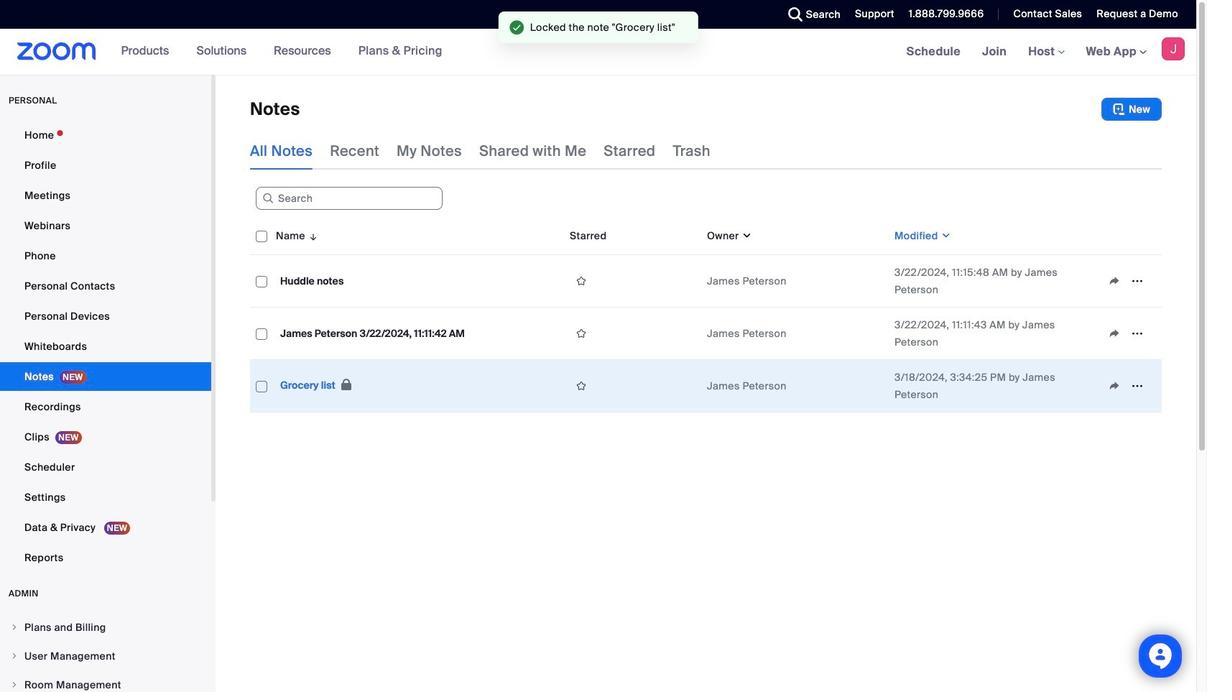 Task type: locate. For each thing, give the bounding box(es) containing it.
0 vertical spatial menu item
[[0, 614, 211, 641]]

menu item
[[0, 614, 211, 641], [0, 643, 211, 670], [0, 671, 211, 692]]

huddle notes unstarred image
[[570, 275, 593, 288]]

success image
[[510, 20, 525, 35]]

0 vertical spatial right image
[[10, 652, 19, 661]]

Search text field
[[256, 187, 443, 210]]

product information navigation
[[110, 29, 454, 75]]

1 vertical spatial menu item
[[0, 643, 211, 670]]

1 right image from the top
[[10, 652, 19, 661]]

right image
[[10, 652, 19, 661], [10, 681, 19, 689]]

james peterson 3/22/2024, 11:11:42 am unstarred image
[[570, 327, 593, 340]]

2 vertical spatial menu item
[[0, 671, 211, 692]]

2 right image from the top
[[10, 681, 19, 689]]

grocery list unstarred image
[[570, 380, 593, 392]]

banner
[[0, 29, 1197, 75]]

application
[[250, 217, 1173, 423]]

1 vertical spatial right image
[[10, 681, 19, 689]]

right image for 3rd menu item
[[10, 681, 19, 689]]



Task type: describe. For each thing, give the bounding box(es) containing it.
down image
[[739, 229, 753, 243]]

arrow down image
[[305, 227, 319, 244]]

2 menu item from the top
[[0, 643, 211, 670]]

right image
[[10, 623, 19, 632]]

right image for second menu item from the bottom of the admin menu menu
[[10, 652, 19, 661]]

admin menu menu
[[0, 614, 211, 692]]

personal menu menu
[[0, 121, 211, 574]]

profile picture image
[[1162, 37, 1185, 60]]

1 menu item from the top
[[0, 614, 211, 641]]

tabs of all notes page tab list
[[250, 132, 711, 170]]

3 menu item from the top
[[0, 671, 211, 692]]

zoom logo image
[[17, 42, 96, 60]]

meetings navigation
[[896, 29, 1197, 75]]



Task type: vqa. For each thing, say whether or not it's contained in the screenshot.
bottommost "menu item"
yes



